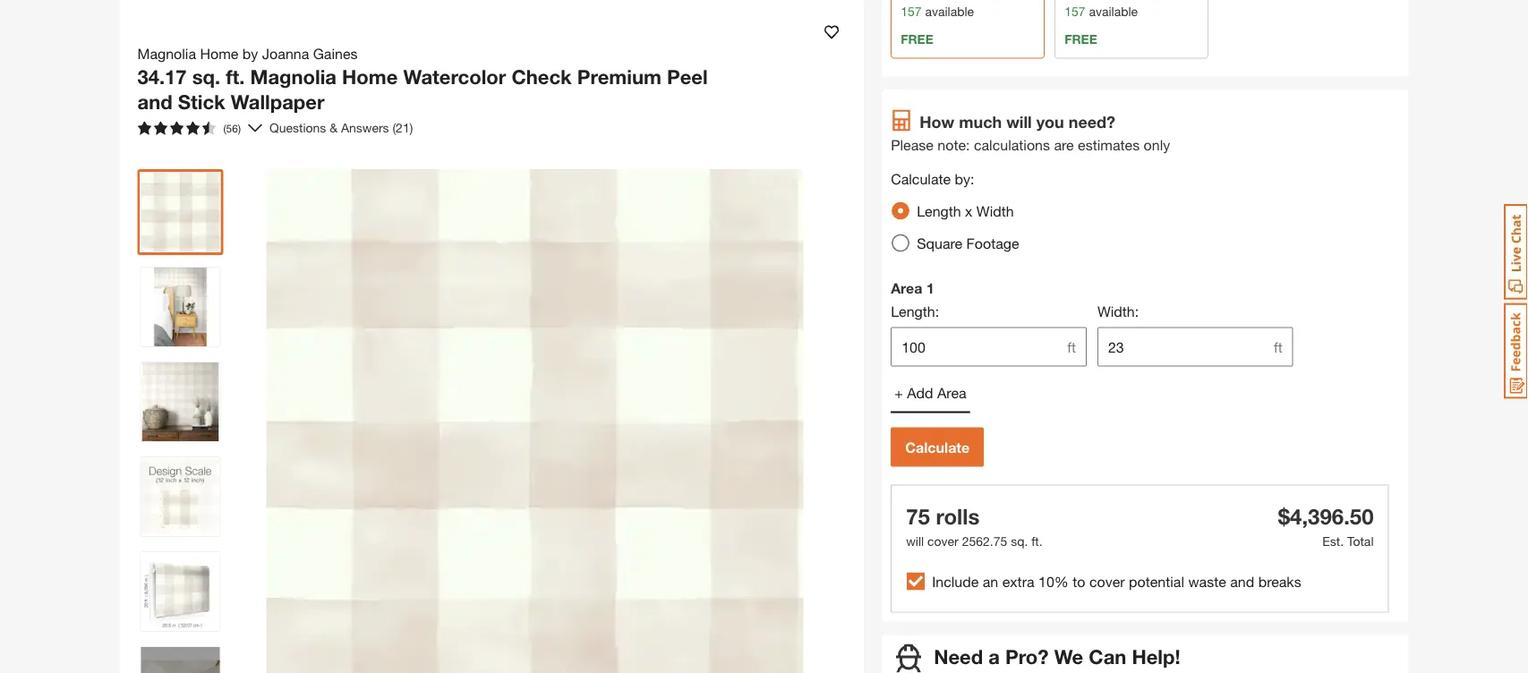 Task type: describe. For each thing, give the bounding box(es) containing it.
2562.75
[[962, 534, 1008, 549]]

peel
[[667, 65, 708, 89]]

potential
[[1129, 573, 1185, 590]]

1
[[927, 280, 935, 297]]

calculate by:
[[891, 170, 975, 187]]

0 vertical spatial magnolia
[[137, 45, 196, 62]]

questions & answers (21)
[[270, 120, 413, 135]]

10%
[[1039, 573, 1069, 590]]

(21)
[[393, 120, 413, 135]]

sq. inside 75 rolls will cover 2562.75 sq. ft.
[[1011, 534, 1028, 549]]

area 1
[[891, 280, 935, 297]]

magnolia home by joanna gaines link
[[137, 43, 365, 64]]

include an extra 10% to cover potential waste and breaks
[[932, 573, 1302, 590]]

width
[[977, 203, 1014, 220]]

help!
[[1132, 645, 1181, 669]]

(56)
[[223, 122, 241, 135]]

$ 4,396.50 est. total
[[1278, 503, 1374, 549]]

extra
[[1003, 573, 1035, 590]]

0 horizontal spatial area
[[891, 280, 923, 297]]

need?
[[1069, 112, 1116, 131]]

2 free from the left
[[1065, 32, 1098, 47]]

gaines
[[313, 45, 358, 62]]

magnolia home by joanna gaines wallpaper rolls psw1170rl 1f.3 image
[[141, 458, 220, 536]]

wallpaper
[[231, 90, 325, 113]]

need a pro? we can help!
[[934, 645, 1181, 669]]

x
[[965, 203, 973, 220]]

please note: calculations are estimates only
[[891, 136, 1171, 153]]

1 157 from the left
[[901, 4, 922, 19]]

how
[[920, 112, 955, 131]]

only
[[1144, 136, 1171, 153]]

please
[[891, 136, 934, 153]]

square footage
[[917, 235, 1020, 252]]

feedback link image
[[1504, 303, 1529, 399]]

length:
[[891, 303, 939, 320]]

square
[[917, 235, 963, 252]]

will for rolls
[[906, 534, 924, 549]]

(56) link
[[130, 114, 262, 142]]

note:
[[938, 136, 970, 153]]

by:
[[955, 170, 975, 187]]

and inside magnolia home by joanna gaines 34.17 sq. ft. magnolia home watercolor check premium peel and stick wallpaper
[[137, 90, 172, 113]]

$
[[1278, 503, 1290, 529]]

footage
[[967, 235, 1020, 252]]

much
[[959, 112, 1002, 131]]

add
[[907, 384, 934, 401]]

calculate for calculate
[[905, 439, 970, 456]]

2 157 available from the left
[[1065, 4, 1138, 19]]

by
[[243, 45, 258, 62]]

1 free from the left
[[901, 32, 934, 47]]

est.
[[1323, 534, 1344, 549]]

total
[[1348, 534, 1374, 549]]

watercolor
[[403, 65, 506, 89]]

we
[[1055, 645, 1084, 669]]

1 vertical spatial and
[[1231, 573, 1255, 590]]

+ add area
[[895, 384, 967, 401]]

2 available from the left
[[1089, 4, 1138, 19]]



Task type: locate. For each thing, give the bounding box(es) containing it.
4,396.50
[[1290, 503, 1374, 529]]

home down gaines
[[342, 65, 398, 89]]

need
[[934, 645, 983, 669]]

1 157 available from the left
[[901, 4, 974, 19]]

0 vertical spatial area
[[891, 280, 923, 297]]

ft. inside magnolia home by joanna gaines 34.17 sq. ft. magnolia home watercolor check premium peel and stick wallpaper
[[226, 65, 245, 89]]

1 horizontal spatial cover
[[1090, 573, 1125, 590]]

1 available from the left
[[925, 4, 974, 19]]

1 horizontal spatial and
[[1231, 573, 1255, 590]]

sq.
[[192, 65, 220, 89], [1011, 534, 1028, 549]]

length x width
[[917, 203, 1014, 220]]

+ add area button
[[891, 374, 970, 413]]

1 horizontal spatial free
[[1065, 32, 1098, 47]]

questions
[[270, 120, 326, 135]]

ft.
[[226, 65, 245, 89], [1032, 534, 1043, 549]]

joanna
[[262, 45, 309, 62]]

1 vertical spatial will
[[906, 534, 924, 549]]

1 horizontal spatial available
[[1089, 4, 1138, 19]]

area left the 1
[[891, 280, 923, 297]]

ft. inside 75 rolls will cover 2562.75 sq. ft.
[[1032, 534, 1043, 549]]

will inside 75 rolls will cover 2562.75 sq. ft.
[[906, 534, 924, 549]]

0 horizontal spatial ft
[[1068, 339, 1076, 356]]

ft
[[1068, 339, 1076, 356], [1274, 339, 1283, 356]]

a
[[989, 645, 1000, 669]]

0 vertical spatial calculate
[[891, 170, 951, 187]]

0 horizontal spatial sq.
[[192, 65, 220, 89]]

1 horizontal spatial will
[[1007, 112, 1032, 131]]

0 horizontal spatial available
[[925, 4, 974, 19]]

free up need?
[[1065, 32, 1098, 47]]

free
[[901, 32, 934, 47], [1065, 32, 1098, 47]]

area
[[891, 280, 923, 297], [938, 384, 967, 401]]

1 horizontal spatial 157 available
[[1065, 4, 1138, 19]]

magnolia down the joanna
[[250, 65, 337, 89]]

breaks
[[1259, 573, 1302, 590]]

calculate down + add area button
[[905, 439, 970, 456]]

magnolia up 34.17
[[137, 45, 196, 62]]

are
[[1054, 136, 1074, 153]]

1 horizontal spatial area
[[938, 384, 967, 401]]

live chat image
[[1504, 204, 1529, 300]]

calculate button
[[891, 428, 984, 467]]

cover down rolls
[[928, 534, 959, 549]]

calculate
[[891, 170, 951, 187], [905, 439, 970, 456]]

157
[[901, 4, 922, 19], [1065, 4, 1086, 19]]

0 vertical spatial cover
[[928, 534, 959, 549]]

ft for length:
[[1068, 339, 1076, 356]]

magnolia home by joanna gaines wallpaper rolls psw1170rl c3.1 image
[[141, 268, 220, 347]]

an
[[983, 573, 999, 590]]

will up calculations
[[1007, 112, 1032, 131]]

(56) button
[[130, 114, 248, 142]]

cover
[[928, 534, 959, 549], [1090, 573, 1125, 590]]

and
[[137, 90, 172, 113], [1231, 573, 1255, 590]]

1 vertical spatial home
[[342, 65, 398, 89]]

sq. right 2562.75
[[1011, 534, 1028, 549]]

1 ft from the left
[[1068, 339, 1076, 356]]

calculate for calculate by:
[[891, 170, 951, 187]]

check
[[512, 65, 572, 89]]

157 available
[[901, 4, 974, 19], [1065, 4, 1138, 19]]

sq. inside magnolia home by joanna gaines 34.17 sq. ft. magnolia home watercolor check premium peel and stick wallpaper
[[192, 65, 220, 89]]

1 horizontal spatial ft
[[1274, 339, 1283, 356]]

area inside button
[[938, 384, 967, 401]]

1 horizontal spatial ft.
[[1032, 534, 1043, 549]]

0 horizontal spatial home
[[200, 45, 239, 62]]

home
[[200, 45, 239, 62], [342, 65, 398, 89]]

include
[[932, 573, 979, 590]]

magnolia
[[137, 45, 196, 62], [250, 65, 337, 89]]

+
[[895, 384, 903, 401]]

magnolia home by joanna gaines wallpaper rolls psw1170rl 4f.2 image
[[141, 363, 220, 441]]

0 horizontal spatial free
[[901, 32, 934, 47]]

area right add
[[938, 384, 967, 401]]

can
[[1089, 645, 1127, 669]]

ft. down by at left
[[226, 65, 245, 89]]

0 horizontal spatial cover
[[928, 534, 959, 549]]

pro?
[[1006, 645, 1049, 669]]

75
[[906, 503, 930, 529]]

1 vertical spatial calculate
[[905, 439, 970, 456]]

how much will you need?
[[920, 112, 1116, 131]]

0 horizontal spatial and
[[137, 90, 172, 113]]

will
[[1007, 112, 1032, 131], [906, 534, 924, 549]]

&
[[330, 120, 338, 135]]

will for much
[[1007, 112, 1032, 131]]

premium
[[577, 65, 662, 89]]

home left by at left
[[200, 45, 239, 62]]

will down 75
[[906, 534, 924, 549]]

option group containing length x width
[[885, 195, 1034, 259]]

75 rolls will cover 2562.75 sq. ft.
[[906, 503, 1043, 549]]

answers
[[341, 120, 389, 135]]

0 vertical spatial and
[[137, 90, 172, 113]]

you
[[1037, 112, 1065, 131]]

2 157 from the left
[[1065, 4, 1086, 19]]

1 horizontal spatial magnolia
[[250, 65, 337, 89]]

34.17
[[137, 65, 187, 89]]

and right waste
[[1231, 573, 1255, 590]]

0 horizontal spatial 157 available
[[901, 4, 974, 19]]

cover inside 75 rolls will cover 2562.75 sq. ft.
[[928, 534, 959, 549]]

1 vertical spatial cover
[[1090, 573, 1125, 590]]

1 horizontal spatial 157
[[1065, 4, 1086, 19]]

ft for width:
[[1274, 339, 1283, 356]]

magnolia home by joanna gaines wallpaper rolls psw1170rl 44.4 image
[[141, 553, 220, 631]]

length
[[917, 203, 961, 220]]

4.5 stars image
[[137, 121, 216, 135]]

1 vertical spatial ft.
[[1032, 534, 1043, 549]]

calculations
[[974, 136, 1050, 153]]

1 horizontal spatial home
[[342, 65, 398, 89]]

and down 34.17
[[137, 90, 172, 113]]

calculate down please
[[891, 170, 951, 187]]

0 horizontal spatial magnolia
[[137, 45, 196, 62]]

0 horizontal spatial ft.
[[226, 65, 245, 89]]

1 vertical spatial magnolia
[[250, 65, 337, 89]]

rolls
[[936, 503, 980, 529]]

1 horizontal spatial sq.
[[1011, 534, 1028, 549]]

0 vertical spatial ft.
[[226, 65, 245, 89]]

0 vertical spatial home
[[200, 45, 239, 62]]

2 ft from the left
[[1274, 339, 1283, 356]]

free up how
[[901, 32, 934, 47]]

0 horizontal spatial will
[[906, 534, 924, 549]]

ft. up the 10% at bottom right
[[1032, 534, 1043, 549]]

stick
[[178, 90, 225, 113]]

magnolia home by joanna gaines wallpaper rolls psw1170rl 64.0 image
[[141, 173, 220, 252]]

sq. up 'stick'
[[192, 65, 220, 89]]

estimates
[[1078, 136, 1140, 153]]

waste
[[1189, 573, 1227, 590]]

option group
[[885, 195, 1034, 259]]

magnolia home by joanna gaines wallpaper rolls psw1170rl fa.5 image
[[141, 647, 220, 673]]

available
[[925, 4, 974, 19], [1089, 4, 1138, 19]]

0 vertical spatial will
[[1007, 112, 1032, 131]]

0 horizontal spatial 157
[[901, 4, 922, 19]]

calculate inside calculate button
[[905, 439, 970, 456]]

cover right to
[[1090, 573, 1125, 590]]

0 vertical spatial sq.
[[192, 65, 220, 89]]

1 vertical spatial sq.
[[1011, 534, 1028, 549]]

to
[[1073, 573, 1086, 590]]

1 vertical spatial area
[[938, 384, 967, 401]]

width:
[[1098, 303, 1139, 320]]

magnolia home by joanna gaines 34.17 sq. ft. magnolia home watercolor check premium peel and stick wallpaper
[[137, 45, 708, 113]]



Task type: vqa. For each thing, say whether or not it's contained in the screenshot.
Watercolor at left top
yes



